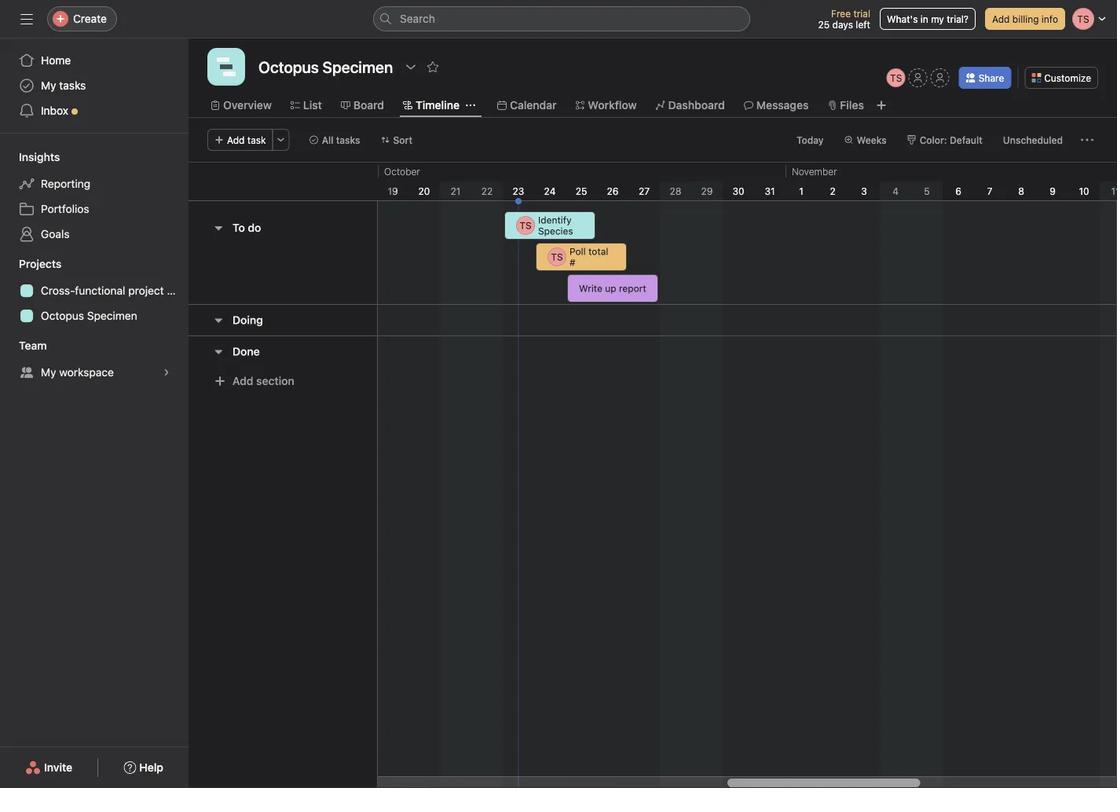 Task type: vqa. For each thing, say whether or not it's contained in the screenshot.
brief
no



Task type: describe. For each thing, give the bounding box(es) containing it.
today
[[797, 134, 824, 145]]

add section button
[[207, 367, 301, 395]]

create
[[73, 12, 107, 25]]

info
[[1042, 13, 1058, 24]]

color: default
[[920, 134, 983, 145]]

calendar link
[[497, 97, 557, 114]]

what's
[[887, 13, 918, 24]]

ts for identify species
[[520, 220, 532, 231]]

projects element
[[0, 250, 189, 332]]

5
[[924, 185, 930, 196]]

board
[[353, 99, 384, 112]]

7
[[987, 185, 993, 196]]

help button
[[113, 753, 174, 782]]

invite
[[44, 761, 72, 774]]

team
[[19, 339, 47, 352]]

poll total #
[[570, 246, 608, 268]]

today button
[[790, 129, 831, 151]]

add task
[[227, 134, 266, 145]]

tasks for all tasks
[[336, 134, 360, 145]]

done button
[[233, 337, 260, 366]]

customize
[[1044, 72, 1091, 83]]

free
[[831, 8, 851, 19]]

insights
[[19, 150, 60, 163]]

my for my tasks
[[41, 79, 56, 92]]

more actions image
[[276, 135, 286, 145]]

25 inside free trial 25 days left
[[818, 19, 830, 30]]

0 horizontal spatial 25
[[576, 185, 587, 196]]

reporting link
[[9, 171, 179, 196]]

portfolios
[[41, 202, 89, 215]]

identify
[[538, 214, 572, 225]]

list
[[303, 99, 322, 112]]

goals link
[[9, 222, 179, 247]]

team button
[[0, 338, 47, 354]]

27
[[639, 185, 650, 196]]

my
[[931, 13, 944, 24]]

left
[[856, 19, 871, 30]]

11
[[1111, 185, 1117, 196]]

days
[[833, 19, 853, 30]]

tab actions image
[[466, 101, 475, 110]]

board link
[[341, 97, 384, 114]]

search
[[400, 12, 435, 25]]

my for my workspace
[[41, 366, 56, 379]]

color: default button
[[900, 129, 990, 151]]

28
[[670, 185, 682, 196]]

free trial 25 days left
[[818, 8, 871, 30]]

help
[[139, 761, 163, 774]]

collapse task list for the section to do image
[[212, 222, 225, 234]]

all
[[322, 134, 333, 145]]

add task button
[[207, 129, 273, 151]]

portfolios link
[[9, 196, 179, 222]]

3
[[861, 185, 867, 196]]

poll
[[570, 246, 586, 257]]

unscheduled button
[[996, 129, 1070, 151]]

all tasks button
[[302, 129, 367, 151]]

to do button
[[233, 214, 261, 242]]

2
[[830, 185, 836, 196]]

invite button
[[15, 753, 83, 782]]

add tab image
[[875, 99, 888, 112]]

26
[[607, 185, 619, 196]]

hide sidebar image
[[20, 13, 33, 25]]

octopus specimen link
[[9, 303, 179, 328]]

timeline
[[416, 99, 460, 112]]

identify species
[[538, 214, 573, 236]]

8
[[1018, 185, 1024, 196]]

global element
[[0, 38, 189, 133]]

overview link
[[211, 97, 272, 114]]

my workspace
[[41, 366, 114, 379]]

octopus specimen
[[41, 309, 137, 322]]

share
[[979, 72, 1004, 83]]

more actions image
[[1081, 134, 1094, 146]]

add billing info button
[[985, 8, 1065, 30]]

show options image
[[405, 60, 417, 73]]

trial?
[[947, 13, 969, 24]]

add section
[[233, 374, 294, 387]]

projects
[[19, 257, 62, 270]]

cross-functional project plan
[[41, 284, 188, 297]]

doing button
[[233, 306, 263, 334]]

what's in my trial?
[[887, 13, 969, 24]]

weeks button
[[837, 129, 894, 151]]

to
[[233, 221, 245, 234]]

4
[[893, 185, 899, 196]]



Task type: locate. For each thing, give the bounding box(es) containing it.
unscheduled
[[1003, 134, 1063, 145]]

1 my from the top
[[41, 79, 56, 92]]

overview
[[223, 99, 272, 112]]

add left task on the top left of page
[[227, 134, 245, 145]]

add left billing
[[992, 13, 1010, 24]]

2 vertical spatial ts
[[551, 251, 563, 262]]

1 vertical spatial add
[[227, 134, 245, 145]]

calendar
[[510, 99, 557, 112]]

24
[[544, 185, 556, 196]]

home link
[[9, 48, 179, 73]]

all tasks
[[322, 134, 360, 145]]

my inside global element
[[41, 79, 56, 92]]

add for add task
[[227, 134, 245, 145]]

my inside teams "element"
[[41, 366, 56, 379]]

dashboard link
[[656, 97, 725, 114]]

2 horizontal spatial ts
[[890, 72, 902, 83]]

write
[[579, 283, 603, 294]]

done
[[233, 345, 260, 358]]

30
[[733, 185, 744, 196]]

0 horizontal spatial tasks
[[59, 79, 86, 92]]

teams element
[[0, 332, 189, 388]]

trial
[[854, 8, 871, 19]]

9
[[1050, 185, 1056, 196]]

doing
[[233, 313, 263, 326]]

dashboard
[[668, 99, 725, 112]]

species
[[538, 225, 573, 236]]

october
[[384, 166, 420, 177]]

29
[[701, 185, 713, 196]]

in
[[921, 13, 929, 24]]

plan
[[167, 284, 188, 297]]

inbox link
[[9, 98, 179, 123]]

share button
[[959, 67, 1011, 89]]

tasks right all
[[336, 134, 360, 145]]

25 left 26
[[576, 185, 587, 196]]

0 vertical spatial my
[[41, 79, 56, 92]]

reporting
[[41, 177, 90, 190]]

collapse task list for the section doing image
[[212, 314, 225, 326]]

2 vertical spatial add
[[233, 374, 253, 387]]

workflow
[[588, 99, 637, 112]]

tasks inside global element
[[59, 79, 86, 92]]

0 vertical spatial tasks
[[59, 79, 86, 92]]

19
[[388, 185, 398, 196]]

tasks for my tasks
[[59, 79, 86, 92]]

cross-
[[41, 284, 75, 297]]

tasks down home
[[59, 79, 86, 92]]

what's in my trial? button
[[880, 8, 976, 30]]

10
[[1079, 185, 1089, 196]]

messages
[[756, 99, 809, 112]]

my workspace link
[[9, 360, 179, 385]]

ts button
[[887, 68, 906, 87]]

1
[[799, 185, 804, 196]]

22
[[481, 185, 493, 196]]

weeks
[[857, 134, 887, 145]]

ts for poll total #
[[551, 251, 563, 262]]

31
[[765, 185, 775, 196]]

goals
[[41, 227, 70, 240]]

sort
[[393, 134, 413, 145]]

create button
[[47, 6, 117, 31]]

add for add section
[[233, 374, 253, 387]]

1 horizontal spatial ts
[[551, 251, 563, 262]]

list link
[[291, 97, 322, 114]]

1 vertical spatial ts
[[520, 220, 532, 231]]

ts down what's
[[890, 72, 902, 83]]

collapse task list for the section done image
[[212, 345, 225, 358]]

#
[[570, 257, 576, 268]]

octopus
[[41, 309, 84, 322]]

projects button
[[0, 256, 62, 272]]

workflow link
[[575, 97, 637, 114]]

1 vertical spatial 25
[[576, 185, 587, 196]]

1 horizontal spatial 25
[[818, 19, 830, 30]]

report
[[619, 283, 646, 294]]

2 my from the top
[[41, 366, 56, 379]]

messages link
[[744, 97, 809, 114]]

search list box
[[373, 6, 750, 31]]

files link
[[828, 97, 864, 114]]

6
[[956, 185, 962, 196]]

project
[[128, 284, 164, 297]]

section
[[256, 374, 294, 387]]

files
[[840, 99, 864, 112]]

1 vertical spatial my
[[41, 366, 56, 379]]

add down done button
[[233, 374, 253, 387]]

to do
[[233, 221, 261, 234]]

25 left the days
[[818, 19, 830, 30]]

0 vertical spatial 25
[[818, 19, 830, 30]]

sort button
[[374, 129, 420, 151]]

25
[[818, 19, 830, 30], [576, 185, 587, 196]]

20
[[418, 185, 430, 196]]

None text field
[[255, 53, 397, 81]]

tasks inside dropdown button
[[336, 134, 360, 145]]

write up report
[[579, 283, 646, 294]]

0 vertical spatial add
[[992, 13, 1010, 24]]

task
[[247, 134, 266, 145]]

cross-functional project plan link
[[9, 278, 188, 303]]

search button
[[373, 6, 750, 31]]

my tasks link
[[9, 73, 179, 98]]

ts left #
[[551, 251, 563, 262]]

functional
[[75, 284, 125, 297]]

timeline image
[[217, 57, 236, 76]]

ts left identify
[[520, 220, 532, 231]]

my up inbox
[[41, 79, 56, 92]]

1 horizontal spatial tasks
[[336, 134, 360, 145]]

0 vertical spatial ts
[[890, 72, 902, 83]]

add
[[992, 13, 1010, 24], [227, 134, 245, 145], [233, 374, 253, 387]]

total
[[588, 246, 608, 257]]

home
[[41, 54, 71, 67]]

0 horizontal spatial ts
[[520, 220, 532, 231]]

23
[[513, 185, 524, 196]]

add for add billing info
[[992, 13, 1010, 24]]

my down team
[[41, 366, 56, 379]]

1 vertical spatial tasks
[[336, 134, 360, 145]]

insights element
[[0, 143, 189, 250]]

see details, my workspace image
[[162, 368, 171, 377]]

my tasks
[[41, 79, 86, 92]]

ts inside ts button
[[890, 72, 902, 83]]

billing
[[1013, 13, 1039, 24]]

21
[[451, 185, 461, 196]]

add to starred image
[[427, 60, 439, 73]]



